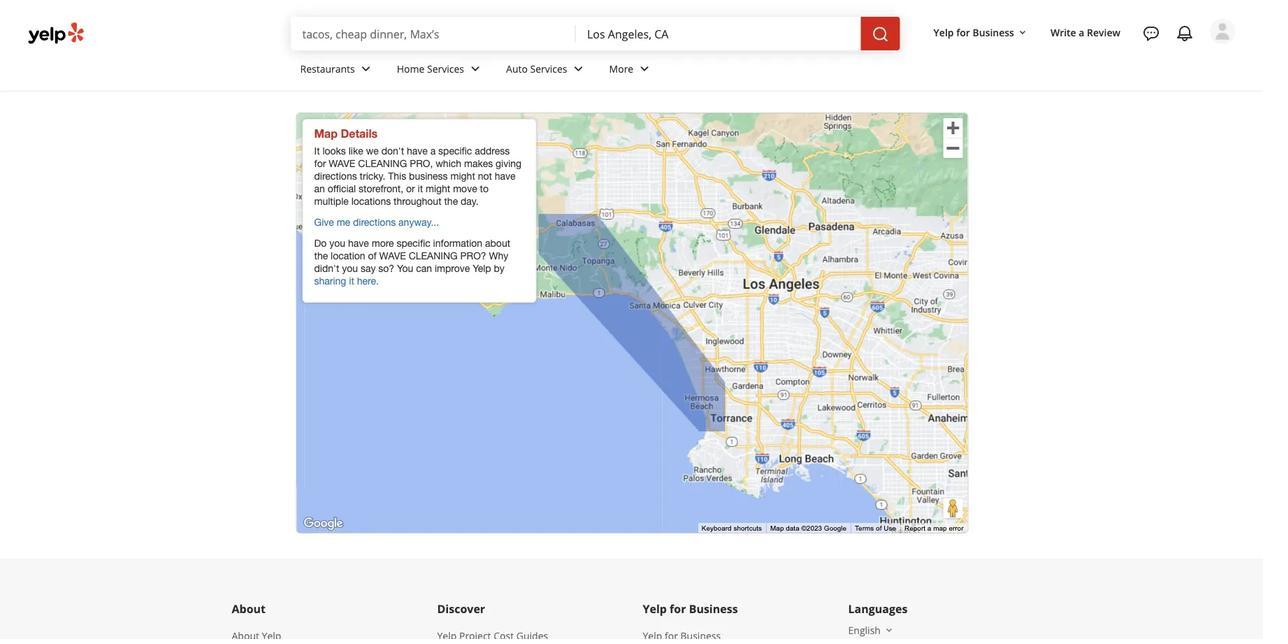 Task type: describe. For each thing, give the bounding box(es) containing it.
it
[[314, 145, 320, 157]]

the inside the it looks like we don't have a specific address for wave cleaning pro, which makes giving directions tricky. this business might not have an official storefront, or it might move to multiple locations throughout the day.
[[444, 195, 458, 207]]

google
[[824, 524, 847, 532]]

directions inside the it looks like we don't have a specific address for wave cleaning pro, which makes giving directions tricky. this business might not have an official storefront, or it might move to multiple locations throughout the day.
[[314, 170, 357, 182]]

not
[[478, 170, 492, 182]]

auto services
[[506, 62, 567, 75]]

more
[[609, 62, 634, 75]]

messages image
[[1143, 25, 1160, 42]]

write a review link
[[1045, 20, 1126, 45]]

pro,
[[410, 158, 433, 169]]

2 vertical spatial for
[[670, 601, 686, 616]]

map for map details
[[314, 127, 338, 140]]

sharing it here. link
[[314, 275, 379, 287]]

of inside "do you have more specific information about the location of wave cleaning pro? why didn't you say so? you can improve yelp by sharing it here."
[[368, 250, 377, 261]]

16 chevron down v2 image
[[1017, 27, 1028, 38]]

business inside button
[[973, 26, 1014, 39]]

a for report
[[928, 524, 932, 532]]

day.
[[461, 195, 479, 207]]

an
[[314, 183, 325, 194]]

give me directions anyway... link
[[314, 216, 439, 228]]

english button
[[848, 623, 895, 637]]

for inside the it looks like we don't have a specific address for wave cleaning pro, which makes giving directions tricky. this business might not have an official storefront, or it might move to multiple locations throughout the day.
[[314, 158, 326, 169]]

map region
[[126, 0, 1020, 639]]

24 chevron down v2 image for auto services
[[570, 61, 587, 77]]

information
[[433, 237, 483, 249]]

business
[[409, 170, 448, 182]]

me
[[337, 216, 350, 228]]

why
[[489, 250, 508, 261]]

pro?
[[460, 250, 486, 261]]

yelp inside button
[[934, 26, 954, 39]]

0 vertical spatial you
[[330, 237, 345, 249]]

services for auto services
[[530, 62, 567, 75]]

report
[[905, 524, 926, 532]]

home services link
[[386, 50, 495, 91]]

makes
[[464, 158, 493, 169]]

about
[[232, 601, 266, 616]]

24 chevron down v2 image for restaurants
[[358, 61, 375, 77]]

home services
[[397, 62, 464, 75]]

auto services link
[[495, 50, 598, 91]]

Find text field
[[302, 26, 565, 41]]

0 vertical spatial might
[[451, 170, 475, 182]]

data
[[786, 524, 800, 532]]

review
[[1087, 26, 1121, 39]]

wave for so?
[[379, 250, 406, 261]]

map for map data ©2023 google
[[770, 524, 784, 532]]

giving
[[496, 158, 522, 169]]

24 chevron down v2 image for home services
[[467, 61, 484, 77]]

mateo r. image
[[1210, 19, 1235, 44]]

1 vertical spatial directions
[[353, 216, 396, 228]]

discover
[[437, 601, 485, 616]]

say
[[361, 262, 376, 274]]

tricky.
[[360, 170, 386, 182]]

anyway...
[[399, 216, 439, 228]]

the inside "do you have more specific information about the location of wave cleaning pro? why didn't you say so? you can improve yelp by sharing it here."
[[314, 250, 328, 261]]

we
[[366, 145, 379, 157]]

terms of use link
[[855, 524, 896, 532]]

didn't
[[314, 262, 339, 274]]

you
[[397, 262, 413, 274]]

multiple
[[314, 195, 349, 207]]

more
[[372, 237, 394, 249]]

none field near
[[587, 26, 850, 41]]

yelp inside "do you have more specific information about the location of wave cleaning pro? why didn't you say so? you can improve yelp by sharing it here."
[[473, 262, 491, 274]]

google image
[[300, 515, 346, 533]]

1 vertical spatial might
[[426, 183, 450, 194]]

specific inside the it looks like we don't have a specific address for wave cleaning pro, which makes giving directions tricky. this business might not have an official storefront, or it might move to multiple locations throughout the day.
[[438, 145, 472, 157]]

©2023
[[802, 524, 822, 532]]

it inside the it looks like we don't have a specific address for wave cleaning pro, which makes giving directions tricky. this business might not have an official storefront, or it might move to multiple locations throughout the day.
[[418, 183, 423, 194]]

report a map error
[[905, 524, 964, 532]]

auto
[[506, 62, 528, 75]]

none field find
[[302, 26, 565, 41]]

24 chevron down v2 image for more
[[636, 61, 653, 77]]

map data ©2023 google
[[770, 524, 847, 532]]



Task type: vqa. For each thing, say whether or not it's contained in the screenshot.
look
no



Task type: locate. For each thing, give the bounding box(es) containing it.
more link
[[598, 50, 664, 91]]

wave inside "do you have more specific information about the location of wave cleaning pro? why didn't you say so? you can improve yelp by sharing it here."
[[379, 250, 406, 261]]

none field up home services
[[302, 26, 565, 41]]

the down do
[[314, 250, 328, 261]]

like
[[349, 145, 363, 157]]

1 horizontal spatial specific
[[438, 145, 472, 157]]

24 chevron down v2 image inside more link
[[636, 61, 653, 77]]

notifications image
[[1177, 25, 1193, 42]]

give
[[314, 216, 334, 228]]

24 chevron down v2 image right auto services
[[570, 61, 587, 77]]

cleaning inside "do you have more specific information about the location of wave cleaning pro? why didn't you say so? you can improve yelp by sharing it here."
[[409, 250, 458, 261]]

1 vertical spatial have
[[495, 170, 516, 182]]

have down giving
[[495, 170, 516, 182]]

1 vertical spatial map
[[770, 524, 784, 532]]

wave down 'looks' on the left
[[329, 158, 355, 169]]

map up 'looks' on the left
[[314, 127, 338, 140]]

you
[[330, 237, 345, 249], [342, 262, 358, 274]]

a up pro,
[[430, 145, 436, 157]]

about
[[485, 237, 510, 249]]

you up location
[[330, 237, 345, 249]]

1 vertical spatial of
[[876, 524, 882, 532]]

services right home
[[427, 62, 464, 75]]

details
[[341, 127, 378, 140]]

1 horizontal spatial services
[[530, 62, 567, 75]]

yelp for business
[[934, 26, 1014, 39], [643, 601, 738, 616]]

languages
[[848, 601, 908, 616]]

you down location
[[342, 262, 358, 274]]

24 chevron down v2 image right restaurants
[[358, 61, 375, 77]]

business categories element
[[289, 50, 1235, 91]]

3 24 chevron down v2 image from the left
[[570, 61, 587, 77]]

none field up business categories element
[[587, 26, 850, 41]]

0 horizontal spatial wave
[[329, 158, 355, 169]]

search image
[[872, 26, 889, 43]]

to
[[480, 183, 489, 194]]

2 vertical spatial yelp
[[643, 601, 667, 616]]

0 vertical spatial it
[[418, 183, 423, 194]]

1 horizontal spatial yelp for business
[[934, 26, 1014, 39]]

1 vertical spatial you
[[342, 262, 358, 274]]

wave for tricky.
[[329, 158, 355, 169]]

1 horizontal spatial yelp
[[643, 601, 667, 616]]

official
[[328, 183, 356, 194]]

1 horizontal spatial none field
[[587, 26, 850, 41]]

0 vertical spatial the
[[444, 195, 458, 207]]

might up the move at the top
[[451, 170, 475, 182]]

or
[[406, 183, 415, 194]]

a right write
[[1079, 26, 1085, 39]]

services for home services
[[427, 62, 464, 75]]

this
[[388, 170, 406, 182]]

of up say
[[368, 250, 377, 261]]

0 vertical spatial wave
[[329, 158, 355, 169]]

map
[[934, 524, 947, 532]]

1 24 chevron down v2 image from the left
[[358, 61, 375, 77]]

user actions element
[[923, 17, 1255, 103]]

0 horizontal spatial it
[[349, 275, 354, 287]]

0 vertical spatial directions
[[314, 170, 357, 182]]

can
[[416, 262, 432, 274]]

2 horizontal spatial for
[[957, 26, 970, 39]]

terms
[[855, 524, 874, 532]]

0 vertical spatial a
[[1079, 26, 1085, 39]]

1 vertical spatial it
[[349, 275, 354, 287]]

1 vertical spatial for
[[314, 158, 326, 169]]

0 horizontal spatial the
[[314, 250, 328, 261]]

map details
[[314, 127, 378, 140]]

services right the auto
[[530, 62, 567, 75]]

0 horizontal spatial have
[[348, 237, 369, 249]]

locations
[[351, 195, 391, 207]]

1 vertical spatial cleaning
[[409, 250, 458, 261]]

0 horizontal spatial of
[[368, 250, 377, 261]]

24 chevron down v2 image right more
[[636, 61, 653, 77]]

1 vertical spatial business
[[689, 601, 738, 616]]

1 horizontal spatial wave
[[379, 250, 406, 261]]

2 horizontal spatial yelp
[[934, 26, 954, 39]]

services
[[427, 62, 464, 75], [530, 62, 567, 75]]

it looks like we don't have a specific address for wave cleaning pro, which makes giving directions tricky. this business might not have an official storefront, or it might move to multiple locations throughout the day.
[[314, 145, 522, 207]]

shortcuts
[[734, 524, 762, 532]]

specific down anyway...
[[397, 237, 431, 249]]

cleaning inside the it looks like we don't have a specific address for wave cleaning pro, which makes giving directions tricky. this business might not have an official storefront, or it might move to multiple locations throughout the day.
[[358, 158, 407, 169]]

1 services from the left
[[427, 62, 464, 75]]

1 vertical spatial wave
[[379, 250, 406, 261]]

cleaning up the tricky.
[[358, 158, 407, 169]]

do
[[314, 237, 327, 249]]

throughout
[[394, 195, 442, 207]]

0 horizontal spatial a
[[430, 145, 436, 157]]

0 horizontal spatial services
[[427, 62, 464, 75]]

of
[[368, 250, 377, 261], [876, 524, 882, 532]]

might
[[451, 170, 475, 182], [426, 183, 450, 194]]

0 vertical spatial cleaning
[[358, 158, 407, 169]]

use
[[884, 524, 896, 532]]

directions down locations
[[353, 216, 396, 228]]

yelp for business button
[[928, 20, 1034, 45]]

a inside the it looks like we don't have a specific address for wave cleaning pro, which makes giving directions tricky. this business might not have an official storefront, or it might move to multiple locations throughout the day.
[[430, 145, 436, 157]]

0 vertical spatial business
[[973, 26, 1014, 39]]

None search field
[[291, 17, 903, 50]]

restaurants link
[[289, 50, 386, 91]]

report a map error link
[[905, 524, 964, 532]]

sharing
[[314, 275, 346, 287]]

0 horizontal spatial for
[[314, 158, 326, 169]]

of left use
[[876, 524, 882, 532]]

it inside "do you have more specific information about the location of wave cleaning pro? why didn't you say so? you can improve yelp by sharing it here."
[[349, 275, 354, 287]]

wave up so? at the top of page
[[379, 250, 406, 261]]

for inside button
[[957, 26, 970, 39]]

0 horizontal spatial yelp for business
[[643, 601, 738, 616]]

specific up which
[[438, 145, 472, 157]]

looks
[[323, 145, 346, 157]]

24 chevron down v2 image left the auto
[[467, 61, 484, 77]]

0 vertical spatial map
[[314, 127, 338, 140]]

the left day.
[[444, 195, 458, 207]]

0 horizontal spatial cleaning
[[358, 158, 407, 169]]

2 services from the left
[[530, 62, 567, 75]]

0 horizontal spatial map
[[314, 127, 338, 140]]

the
[[444, 195, 458, 207], [314, 250, 328, 261]]

wave inside the it looks like we don't have a specific address for wave cleaning pro, which makes giving directions tricky. this business might not have an official storefront, or it might move to multiple locations throughout the day.
[[329, 158, 355, 169]]

2 24 chevron down v2 image from the left
[[467, 61, 484, 77]]

map
[[314, 127, 338, 140], [770, 524, 784, 532]]

yelp for business inside button
[[934, 26, 1014, 39]]

0 vertical spatial yelp for business
[[934, 26, 1014, 39]]

location
[[331, 250, 365, 261]]

have up location
[[348, 237, 369, 249]]

1 horizontal spatial map
[[770, 524, 784, 532]]

1 horizontal spatial cleaning
[[409, 250, 458, 261]]

write
[[1051, 26, 1077, 39]]

keyboard
[[702, 524, 732, 532]]

1 horizontal spatial have
[[407, 145, 428, 157]]

1 horizontal spatial for
[[670, 601, 686, 616]]

1 vertical spatial yelp for business
[[643, 601, 738, 616]]

write a review
[[1051, 26, 1121, 39]]

cleaning for don't
[[358, 158, 407, 169]]

1 vertical spatial specific
[[397, 237, 431, 249]]

24 chevron down v2 image inside the restaurants 'link'
[[358, 61, 375, 77]]

it right or
[[418, 183, 423, 194]]

24 chevron down v2 image inside "auto services" link
[[570, 61, 587, 77]]

specific inside "do you have more specific information about the location of wave cleaning pro? why didn't you say so? you can improve yelp by sharing it here."
[[397, 237, 431, 249]]

address
[[475, 145, 510, 157]]

here.
[[357, 275, 379, 287]]

might down the business
[[426, 183, 450, 194]]

home
[[397, 62, 425, 75]]

english
[[848, 623, 881, 637]]

a for write
[[1079, 26, 1085, 39]]

0 vertical spatial have
[[407, 145, 428, 157]]

business
[[973, 26, 1014, 39], [689, 601, 738, 616]]

None field
[[302, 26, 565, 41], [587, 26, 850, 41]]

keyboard shortcuts button
[[702, 523, 762, 533]]

1 horizontal spatial it
[[418, 183, 423, 194]]

2 vertical spatial have
[[348, 237, 369, 249]]

0 horizontal spatial business
[[689, 601, 738, 616]]

have
[[407, 145, 428, 157], [495, 170, 516, 182], [348, 237, 369, 249]]

don't
[[382, 145, 404, 157]]

1 vertical spatial yelp
[[473, 262, 491, 274]]

a
[[1079, 26, 1085, 39], [430, 145, 436, 157], [928, 524, 932, 532]]

2 none field from the left
[[587, 26, 850, 41]]

cleaning
[[358, 158, 407, 169], [409, 250, 458, 261]]

24 chevron down v2 image
[[358, 61, 375, 77], [467, 61, 484, 77], [570, 61, 587, 77], [636, 61, 653, 77]]

1 horizontal spatial a
[[928, 524, 932, 532]]

map left data
[[770, 524, 784, 532]]

1 horizontal spatial of
[[876, 524, 882, 532]]

1 vertical spatial the
[[314, 250, 328, 261]]

1 vertical spatial a
[[430, 145, 436, 157]]

24 chevron down v2 image inside home services link
[[467, 61, 484, 77]]

give me directions anyway...
[[314, 216, 439, 228]]

0 vertical spatial yelp
[[934, 26, 954, 39]]

for
[[957, 26, 970, 39], [314, 158, 326, 169], [670, 601, 686, 616]]

0 vertical spatial specific
[[438, 145, 472, 157]]

1 none field from the left
[[302, 26, 565, 41]]

restaurants
[[300, 62, 355, 75]]

2 vertical spatial a
[[928, 524, 932, 532]]

0 vertical spatial of
[[368, 250, 377, 261]]

1 horizontal spatial the
[[444, 195, 458, 207]]

error
[[949, 524, 964, 532]]

improve
[[435, 262, 470, 274]]

directions
[[314, 170, 357, 182], [353, 216, 396, 228]]

4 24 chevron down v2 image from the left
[[636, 61, 653, 77]]

0 vertical spatial for
[[957, 26, 970, 39]]

a left "map"
[[928, 524, 932, 532]]

16 chevron down v2 image
[[884, 625, 895, 636]]

have up pro,
[[407, 145, 428, 157]]

have inside "do you have more specific information about the location of wave cleaning pro? why didn't you say so? you can improve yelp by sharing it here."
[[348, 237, 369, 249]]

0 horizontal spatial yelp
[[473, 262, 491, 274]]

terms of use
[[855, 524, 896, 532]]

storefront,
[[359, 183, 404, 194]]

which
[[436, 158, 462, 169]]

it
[[418, 183, 423, 194], [349, 275, 354, 287]]

2 horizontal spatial a
[[1079, 26, 1085, 39]]

so?
[[378, 262, 394, 274]]

directions up official
[[314, 170, 357, 182]]

by
[[494, 262, 505, 274]]

cleaning for specific
[[409, 250, 458, 261]]

wave
[[329, 158, 355, 169], [379, 250, 406, 261]]

do you have more specific information about the location of wave cleaning pro? why didn't you say so? you can improve yelp by sharing it here.
[[314, 237, 510, 287]]

1 horizontal spatial business
[[973, 26, 1014, 39]]

it left here.
[[349, 275, 354, 287]]

0 horizontal spatial none field
[[302, 26, 565, 41]]

0 horizontal spatial specific
[[397, 237, 431, 249]]

keyboard shortcuts
[[702, 524, 762, 532]]

cleaning up can
[[409, 250, 458, 261]]

2 horizontal spatial have
[[495, 170, 516, 182]]

move
[[453, 183, 477, 194]]

Near text field
[[587, 26, 850, 41]]



